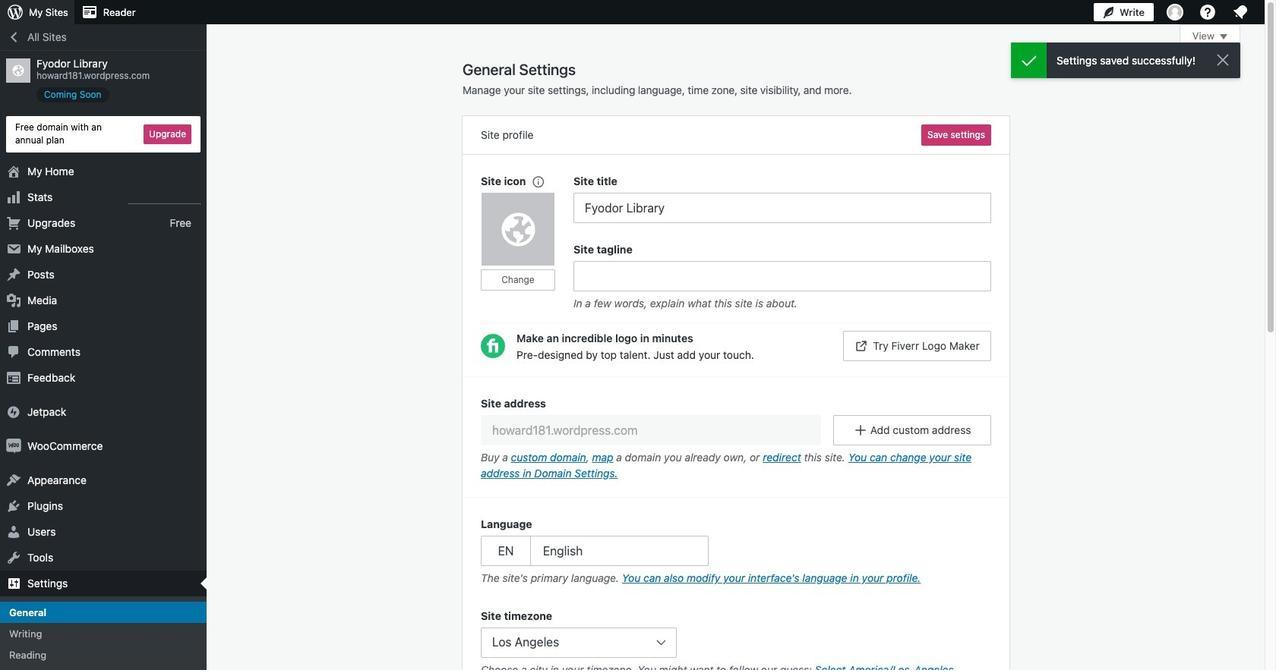Task type: describe. For each thing, give the bounding box(es) containing it.
dismiss image
[[1214, 51, 1233, 69]]

2 img image from the top
[[6, 439, 21, 454]]

help image
[[1199, 3, 1217, 21]]

closed image
[[1220, 34, 1228, 40]]

my profile image
[[1167, 4, 1184, 21]]



Task type: locate. For each thing, give the bounding box(es) containing it.
highest hourly views 0 image
[[128, 194, 201, 204]]

None text field
[[574, 193, 992, 223], [574, 261, 992, 292], [481, 416, 822, 446], [574, 193, 992, 223], [574, 261, 992, 292], [481, 416, 822, 446]]

fiverr small logo image
[[481, 334, 505, 359]]

more information image
[[531, 174, 545, 188]]

1 vertical spatial img image
[[6, 439, 21, 454]]

img image
[[6, 405, 21, 420], [6, 439, 21, 454]]

manage your notifications image
[[1232, 3, 1250, 21]]

notice status
[[1011, 43, 1241, 78]]

1 img image from the top
[[6, 405, 21, 420]]

0 vertical spatial img image
[[6, 405, 21, 420]]

group
[[481, 173, 574, 315], [574, 173, 992, 223], [574, 242, 992, 315], [463, 377, 1010, 498], [481, 517, 992, 590], [481, 609, 992, 671]]

main content
[[463, 24, 1241, 671]]



Task type: vqa. For each thing, say whether or not it's contained in the screenshot.
img
yes



